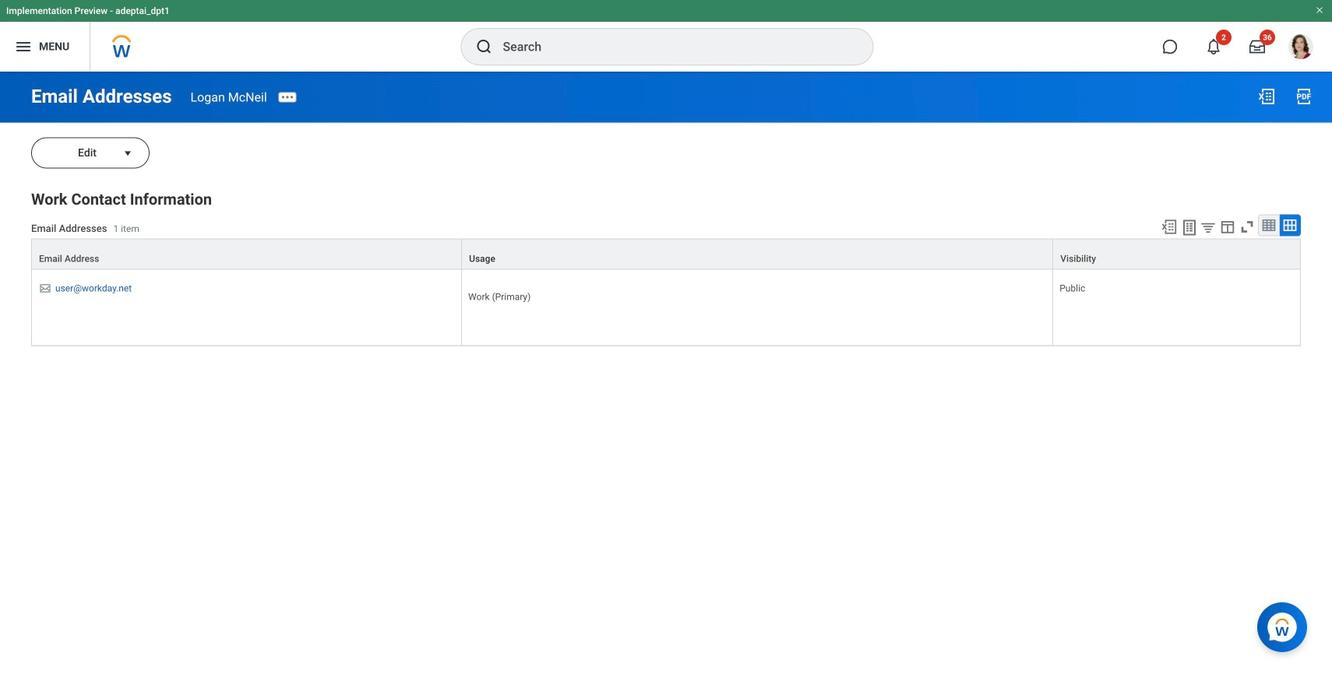 Task type: describe. For each thing, give the bounding box(es) containing it.
2 row from the top
[[31, 270, 1301, 346]]

search image
[[475, 37, 494, 56]]

inbox large image
[[1250, 39, 1265, 55]]

1 row from the top
[[31, 239, 1301, 270]]

export to worksheets image
[[1180, 219, 1199, 237]]

expand table image
[[1282, 218, 1298, 233]]

fullscreen image
[[1239, 219, 1256, 236]]

view printable version (pdf) image
[[1295, 87, 1313, 106]]

justify image
[[14, 37, 33, 56]]

table image
[[1261, 218, 1277, 233]]

export to excel image
[[1161, 219, 1178, 236]]

notifications large image
[[1206, 39, 1221, 55]]



Task type: vqa. For each thing, say whether or not it's contained in the screenshot.
More (6) button
no



Task type: locate. For each thing, give the bounding box(es) containing it.
export to excel image
[[1257, 87, 1276, 106]]

profile logan mcneil image
[[1288, 34, 1313, 62]]

work (primary) element
[[468, 289, 531, 303]]

public element
[[1060, 280, 1085, 294]]

close environment banner image
[[1315, 5, 1324, 15]]

caret down image
[[118, 147, 137, 160]]

select to filter grid data image
[[1200, 219, 1217, 236]]

Search Workday  search field
[[503, 30, 841, 64]]

main content
[[0, 72, 1332, 361]]

banner
[[0, 0, 1332, 72]]

row
[[31, 239, 1301, 270], [31, 270, 1301, 346]]

toolbar
[[1154, 215, 1301, 239]]

click to view/edit grid preferences image
[[1219, 219, 1236, 236]]

mail image
[[38, 282, 52, 295]]



